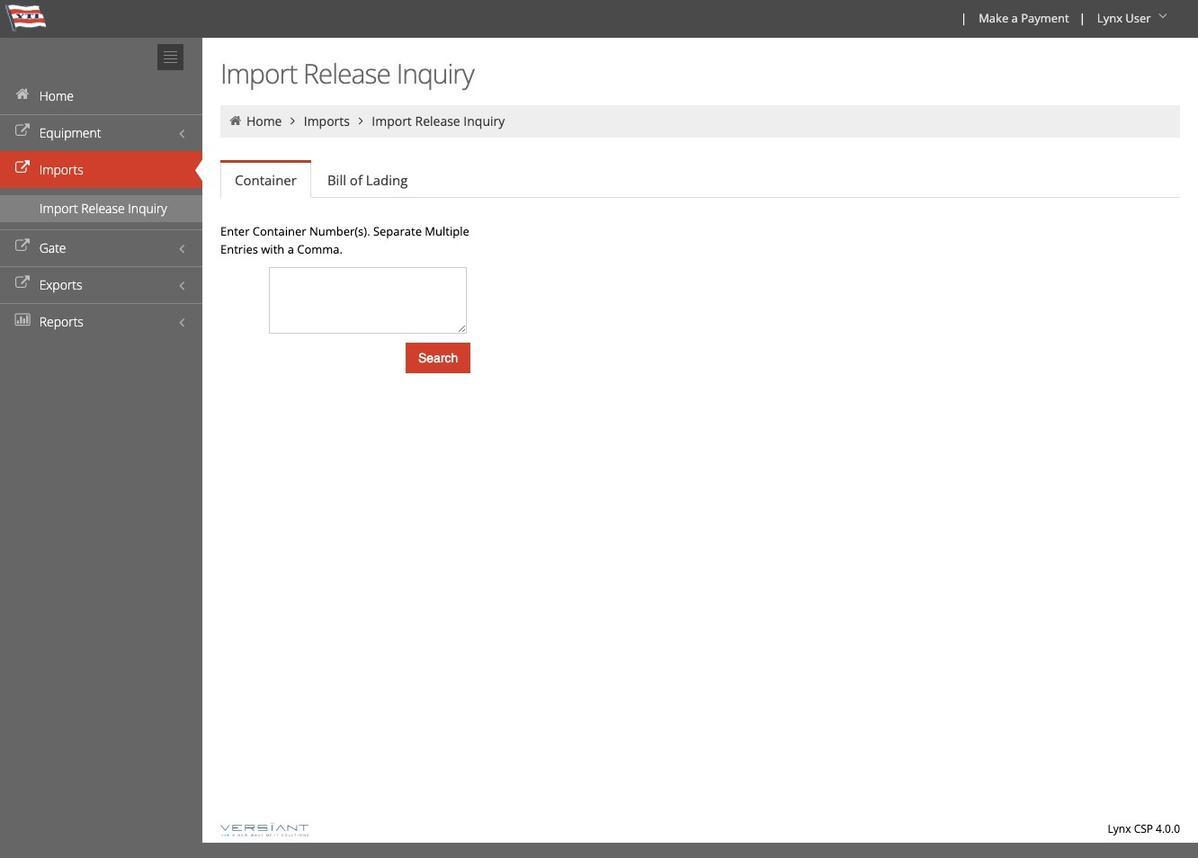 Task type: vqa. For each thing, say whether or not it's contained in the screenshot.
? to the bottom
no



Task type: describe. For each thing, give the bounding box(es) containing it.
container inside enter container number(s).  separate multiple entries with a comma.
[[253, 223, 306, 239]]

lynx user link
[[1089, 0, 1179, 38]]

equipment
[[39, 124, 101, 141]]

equipment link
[[0, 114, 202, 151]]

external link image for gate
[[13, 240, 31, 253]]

number(s).
[[309, 223, 370, 239]]

versiant image
[[220, 824, 309, 837]]

make a payment
[[979, 10, 1070, 26]]

angle down image
[[1154, 10, 1172, 22]]

lynx csp 4.0.0
[[1108, 821, 1180, 837]]

external link image for imports
[[13, 162, 31, 175]]

import release inquiry for import release inquiry link to the top
[[372, 112, 505, 130]]

multiple
[[425, 223, 469, 239]]

home image
[[13, 88, 31, 101]]

exports link
[[0, 266, 202, 303]]

bill of lading
[[327, 171, 408, 189]]

make a payment link
[[971, 0, 1076, 38]]

a inside enter container number(s).  separate multiple entries with a comma.
[[288, 241, 294, 257]]

lynx user
[[1098, 10, 1151, 26]]

bill
[[327, 171, 346, 189]]

angle right image
[[285, 114, 301, 127]]

comma.
[[297, 241, 343, 257]]

enter container number(s).  separate multiple entries with a comma.
[[220, 223, 469, 257]]

1 horizontal spatial home link
[[246, 112, 282, 130]]

external link image
[[13, 125, 31, 138]]

make
[[979, 10, 1009, 26]]

bill of lading link
[[313, 162, 422, 198]]

external link image for exports
[[13, 277, 31, 290]]

0 vertical spatial imports
[[304, 112, 350, 130]]

1 vertical spatial import release inquiry link
[[0, 195, 202, 222]]

inquiry for bottommost import release inquiry link
[[128, 200, 167, 217]]

search
[[418, 351, 458, 365]]

0 vertical spatial a
[[1012, 10, 1018, 26]]

entries
[[220, 241, 258, 257]]

release for import release inquiry link to the top
[[415, 112, 460, 130]]

import for import release inquiry link to the top
[[372, 112, 412, 130]]

4.0.0
[[1156, 821, 1180, 837]]

search button
[[406, 343, 471, 373]]



Task type: locate. For each thing, give the bounding box(es) containing it.
separate
[[373, 223, 422, 239]]

imports down equipment
[[39, 161, 83, 178]]

gate
[[39, 239, 66, 256]]

lading
[[366, 171, 408, 189]]

0 horizontal spatial a
[[288, 241, 294, 257]]

imports link
[[304, 112, 350, 130], [0, 151, 202, 188]]

home link
[[0, 77, 202, 114], [246, 112, 282, 130]]

0 horizontal spatial release
[[81, 200, 125, 217]]

1 horizontal spatial |
[[1079, 10, 1086, 26]]

0 vertical spatial release
[[303, 55, 390, 92]]

a right make at the top of page
[[1012, 10, 1018, 26]]

0 horizontal spatial imports link
[[0, 151, 202, 188]]

1 vertical spatial inquiry
[[464, 112, 505, 130]]

0 vertical spatial container
[[235, 171, 297, 189]]

imports
[[304, 112, 350, 130], [39, 161, 83, 178]]

container up with
[[253, 223, 306, 239]]

1 horizontal spatial a
[[1012, 10, 1018, 26]]

1 horizontal spatial import release inquiry link
[[372, 112, 505, 130]]

external link image inside gate link
[[13, 240, 31, 253]]

a right with
[[288, 241, 294, 257]]

import up gate
[[40, 200, 78, 217]]

inquiry for import release inquiry link to the top
[[464, 112, 505, 130]]

home right home image
[[246, 112, 282, 130]]

release up gate link
[[81, 200, 125, 217]]

None text field
[[269, 267, 467, 334]]

1 vertical spatial home
[[246, 112, 282, 130]]

reports link
[[0, 303, 202, 340]]

import up home image
[[220, 55, 297, 92]]

2 vertical spatial inquiry
[[128, 200, 167, 217]]

import right angle right image
[[372, 112, 412, 130]]

of
[[350, 171, 363, 189]]

1 vertical spatial container
[[253, 223, 306, 239]]

external link image inside exports link
[[13, 277, 31, 290]]

container up the enter in the top of the page
[[235, 171, 297, 189]]

2 horizontal spatial release
[[415, 112, 460, 130]]

a
[[1012, 10, 1018, 26], [288, 241, 294, 257]]

home link right home image
[[246, 112, 282, 130]]

import release inquiry
[[220, 55, 474, 92], [372, 112, 505, 130], [40, 200, 167, 217]]

0 horizontal spatial imports
[[39, 161, 83, 178]]

external link image inside the imports "link"
[[13, 162, 31, 175]]

1 horizontal spatial imports
[[304, 112, 350, 130]]

0 vertical spatial imports link
[[304, 112, 350, 130]]

home image
[[228, 114, 243, 127]]

imports right angle right icon
[[304, 112, 350, 130]]

0 horizontal spatial home
[[39, 87, 74, 104]]

import release inquiry link up gate link
[[0, 195, 202, 222]]

import release inquiry for bottommost import release inquiry link
[[40, 200, 167, 217]]

bar chart image
[[13, 314, 31, 327]]

2 vertical spatial external link image
[[13, 277, 31, 290]]

external link image
[[13, 162, 31, 175], [13, 240, 31, 253], [13, 277, 31, 290]]

1 vertical spatial import
[[372, 112, 412, 130]]

user
[[1126, 10, 1151, 26]]

import release inquiry right angle right image
[[372, 112, 505, 130]]

lynx for lynx csp 4.0.0
[[1108, 821, 1131, 837]]

1 vertical spatial lynx
[[1108, 821, 1131, 837]]

external link image down external link icon
[[13, 162, 31, 175]]

external link image up bar chart "icon"
[[13, 277, 31, 290]]

0 horizontal spatial import
[[40, 200, 78, 217]]

container link
[[220, 163, 311, 198]]

2 vertical spatial import
[[40, 200, 78, 217]]

container
[[235, 171, 297, 189], [253, 223, 306, 239]]

import release inquiry link
[[372, 112, 505, 130], [0, 195, 202, 222]]

external link image left gate
[[13, 240, 31, 253]]

1 vertical spatial release
[[415, 112, 460, 130]]

1 vertical spatial import release inquiry
[[372, 112, 505, 130]]

imports link right angle right icon
[[304, 112, 350, 130]]

1 | from the left
[[961, 10, 967, 26]]

inquiry
[[397, 55, 474, 92], [464, 112, 505, 130], [128, 200, 167, 217]]

0 vertical spatial import release inquiry
[[220, 55, 474, 92]]

exports
[[39, 276, 82, 293]]

0 vertical spatial external link image
[[13, 162, 31, 175]]

0 vertical spatial lynx
[[1098, 10, 1123, 26]]

angle right image
[[353, 114, 369, 127]]

import release inquiry link right angle right image
[[372, 112, 505, 130]]

1 external link image from the top
[[13, 162, 31, 175]]

1 vertical spatial imports
[[39, 161, 83, 178]]

| right payment
[[1079, 10, 1086, 26]]

|
[[961, 10, 967, 26], [1079, 10, 1086, 26]]

gate link
[[0, 229, 202, 266]]

0 vertical spatial import release inquiry link
[[372, 112, 505, 130]]

import for bottommost import release inquiry link
[[40, 200, 78, 217]]

release right angle right image
[[415, 112, 460, 130]]

release up angle right image
[[303, 55, 390, 92]]

imports link down equipment
[[0, 151, 202, 188]]

home right home icon
[[39, 87, 74, 104]]

release
[[303, 55, 390, 92], [415, 112, 460, 130], [81, 200, 125, 217]]

import
[[220, 55, 297, 92], [372, 112, 412, 130], [40, 200, 78, 217]]

1 horizontal spatial imports link
[[304, 112, 350, 130]]

2 vertical spatial import release inquiry
[[40, 200, 167, 217]]

2 | from the left
[[1079, 10, 1086, 26]]

reports
[[39, 313, 84, 330]]

1 vertical spatial external link image
[[13, 240, 31, 253]]

import release inquiry up angle right image
[[220, 55, 474, 92]]

release for bottommost import release inquiry link
[[81, 200, 125, 217]]

2 external link image from the top
[[13, 240, 31, 253]]

home
[[39, 87, 74, 104], [246, 112, 282, 130]]

0 horizontal spatial |
[[961, 10, 967, 26]]

0 horizontal spatial home link
[[0, 77, 202, 114]]

0 vertical spatial inquiry
[[397, 55, 474, 92]]

1 horizontal spatial home
[[246, 112, 282, 130]]

payment
[[1021, 10, 1070, 26]]

0 horizontal spatial import release inquiry link
[[0, 195, 202, 222]]

imports inside "link"
[[39, 161, 83, 178]]

lynx left user
[[1098, 10, 1123, 26]]

0 vertical spatial home
[[39, 87, 74, 104]]

lynx left "csp"
[[1108, 821, 1131, 837]]

enter
[[220, 223, 250, 239]]

3 external link image from the top
[[13, 277, 31, 290]]

lynx
[[1098, 10, 1123, 26], [1108, 821, 1131, 837]]

home link up equipment
[[0, 77, 202, 114]]

import release inquiry up gate link
[[40, 200, 167, 217]]

2 horizontal spatial import
[[372, 112, 412, 130]]

1 horizontal spatial release
[[303, 55, 390, 92]]

lynx for lynx user
[[1098, 10, 1123, 26]]

csp
[[1134, 821, 1153, 837]]

| left make at the top of page
[[961, 10, 967, 26]]

1 vertical spatial imports link
[[0, 151, 202, 188]]

1 vertical spatial a
[[288, 241, 294, 257]]

1 horizontal spatial import
[[220, 55, 297, 92]]

with
[[261, 241, 285, 257]]

0 vertical spatial import
[[220, 55, 297, 92]]

2 vertical spatial release
[[81, 200, 125, 217]]



